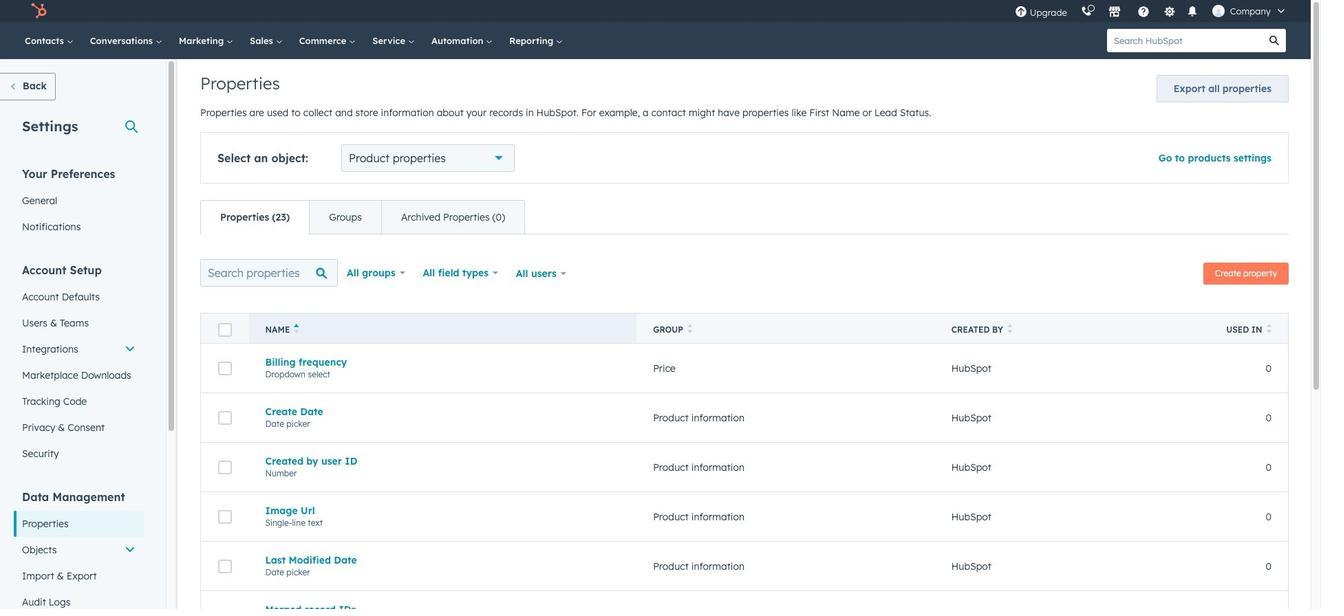 Task type: describe. For each thing, give the bounding box(es) containing it.
ascending sort. press to sort descending. image
[[294, 324, 299, 334]]

2 press to sort. element from the left
[[1007, 324, 1012, 336]]

jacob simon image
[[1212, 5, 1225, 17]]

Search search field
[[200, 259, 338, 287]]

1 press to sort. element from the left
[[687, 324, 692, 336]]



Task type: vqa. For each thing, say whether or not it's contained in the screenshot.
'caret' image
no



Task type: locate. For each thing, give the bounding box(es) containing it.
1 press to sort. image from the left
[[687, 324, 692, 334]]

marketplaces image
[[1108, 6, 1121, 19]]

data management element
[[14, 490, 144, 610]]

tab panel
[[200, 234, 1289, 610]]

1 horizontal spatial press to sort. element
[[1007, 324, 1012, 336]]

3 press to sort. element from the left
[[1266, 324, 1271, 336]]

1 horizontal spatial press to sort. image
[[1007, 324, 1012, 334]]

menu
[[1008, 0, 1294, 22]]

0 horizontal spatial press to sort. image
[[687, 324, 692, 334]]

Search HubSpot search field
[[1107, 29, 1263, 52]]

press to sort. image
[[687, 324, 692, 334], [1007, 324, 1012, 334]]

ascending sort. press to sort descending. element
[[294, 324, 299, 336]]

account setup element
[[14, 263, 144, 467]]

0 horizontal spatial press to sort. element
[[687, 324, 692, 336]]

tab list
[[200, 200, 525, 235]]

your preferences element
[[14, 167, 144, 240]]

2 horizontal spatial press to sort. element
[[1266, 324, 1271, 336]]

2 press to sort. image from the left
[[1007, 324, 1012, 334]]

press to sort. element
[[687, 324, 692, 336], [1007, 324, 1012, 336], [1266, 324, 1271, 336]]

press to sort. image
[[1266, 324, 1271, 334]]



